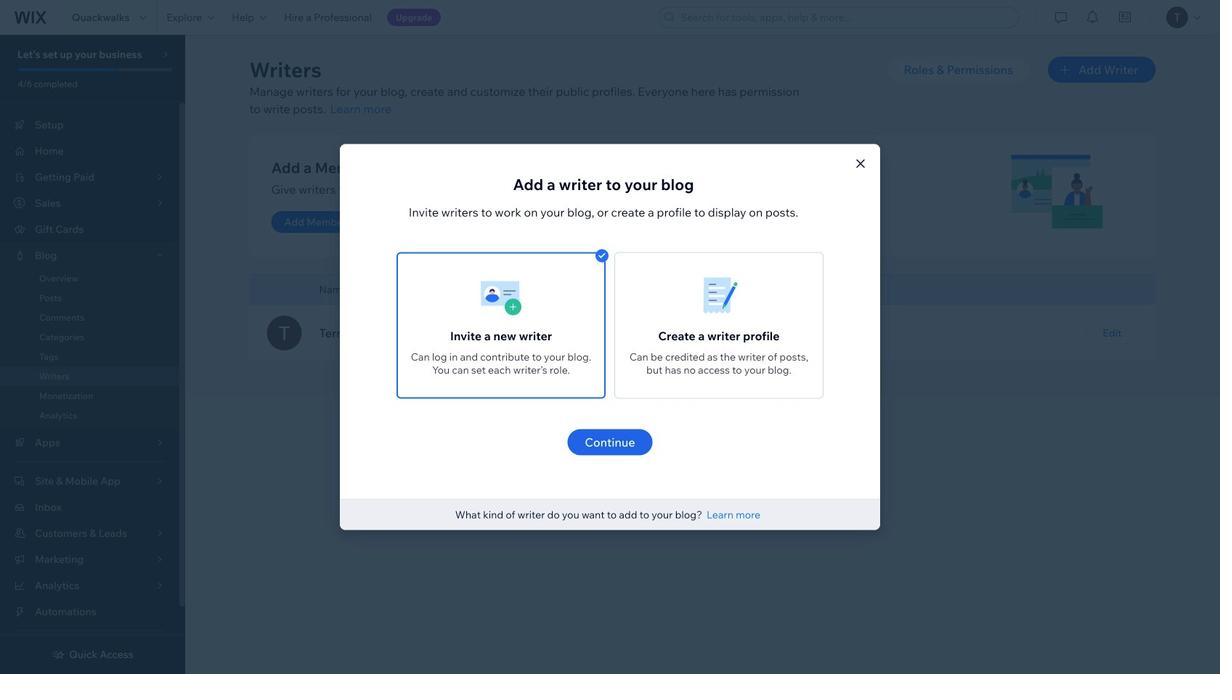 Task type: vqa. For each thing, say whether or not it's contained in the screenshot.
Folder
no



Task type: describe. For each thing, give the bounding box(es) containing it.
Search for tools, apps, help & more... field
[[676, 7, 1015, 28]]



Task type: locate. For each thing, give the bounding box(es) containing it.
sidebar element
[[0, 35, 185, 675]]



